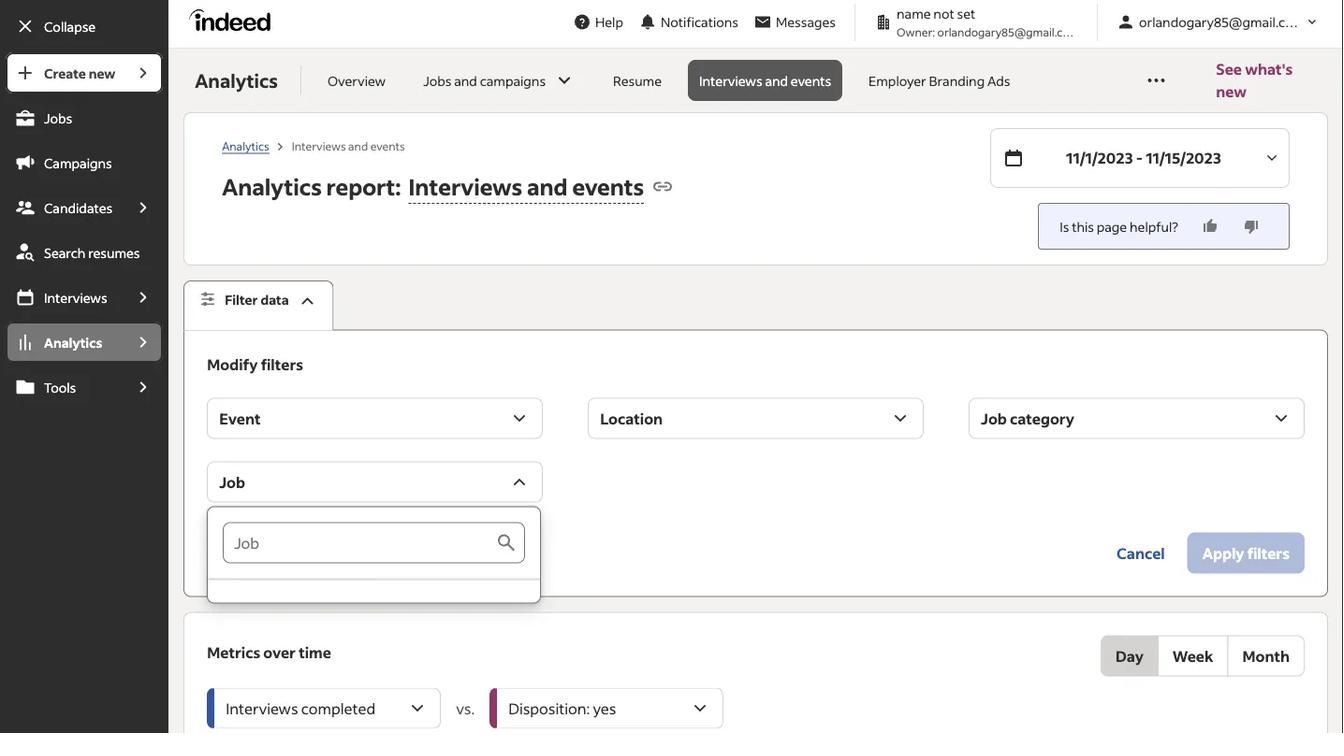 Task type: locate. For each thing, give the bounding box(es) containing it.
collapse button
[[6, 6, 163, 47]]

job button
[[207, 462, 543, 503]]

filters right all
[[267, 544, 310, 563]]

1 horizontal spatial orlandogary85@gmail.com
[[1139, 14, 1305, 30]]

0 vertical spatial events
[[791, 72, 831, 89]]

resume link
[[602, 60, 673, 101]]

create new
[[44, 65, 115, 81]]

1 horizontal spatial jobs
[[423, 72, 452, 89]]

0 horizontal spatial interviews and events
[[292, 138, 405, 153]]

create new link
[[6, 52, 124, 94]]

new down see
[[1216, 82, 1247, 101]]

employer branding ads
[[869, 72, 1010, 89]]

and
[[454, 72, 477, 89], [765, 72, 788, 89], [348, 138, 368, 153], [527, 172, 568, 201]]

jobs down the create new link
[[44, 110, 72, 126]]

is
[[1060, 218, 1069, 235]]

show shareable url image
[[652, 176, 674, 198]]

job inside dropdown button
[[219, 473, 245, 492]]

this
[[1072, 218, 1094, 235]]

job
[[981, 409, 1007, 428], [219, 473, 245, 492]]

overview link
[[316, 60, 397, 101]]

search resumes
[[44, 244, 140, 261]]

1 horizontal spatial job
[[981, 409, 1007, 428]]

new
[[89, 65, 115, 81], [1216, 82, 1247, 101]]

0 vertical spatial interviews and events
[[699, 72, 831, 89]]

1 vertical spatial interviews and events
[[292, 138, 405, 153]]

1 horizontal spatial interviews and events
[[699, 72, 831, 89]]

jobs inside 'button'
[[423, 72, 452, 89]]

filters right modify on the left of page
[[261, 355, 303, 374]]

0 horizontal spatial events
[[370, 138, 405, 153]]

interviews
[[699, 72, 763, 89], [292, 138, 346, 153], [409, 172, 522, 201], [44, 289, 107, 306]]

orlandogary85@gmail.com down set
[[938, 24, 1080, 39]]

search
[[44, 244, 86, 261]]

interviews inside interviews and events 'link'
[[699, 72, 763, 89]]

see what's new button
[[1216, 49, 1321, 112]]

time
[[299, 643, 331, 662]]

candidates
[[44, 199, 113, 216]]

jobs for jobs and campaigns
[[423, 72, 452, 89]]

interviews and events down messages link
[[699, 72, 831, 89]]

clear all filters
[[207, 544, 310, 563]]

page
[[1097, 218, 1127, 235]]

help button
[[565, 5, 631, 39]]

data
[[261, 292, 289, 308]]

jobs
[[423, 72, 452, 89], [44, 110, 72, 126]]

0 vertical spatial filters
[[261, 355, 303, 374]]

interviews and events up report:
[[292, 138, 405, 153]]

analytics inside menu bar
[[44, 334, 102, 351]]

modify
[[207, 355, 258, 374]]

notifications button
[[631, 1, 746, 43]]

messages link
[[746, 5, 843, 39]]

all
[[248, 544, 264, 563]]

interviews link
[[6, 277, 124, 318]]

events up report:
[[370, 138, 405, 153]]

filter
[[225, 292, 258, 308]]

cancel button
[[1102, 533, 1180, 574]]

event
[[219, 409, 261, 428]]

events down messages
[[791, 72, 831, 89]]

events left show shareable url icon
[[572, 172, 644, 201]]

0 horizontal spatial job
[[219, 473, 245, 492]]

0 vertical spatial analytics link
[[222, 138, 269, 154]]

-
[[1136, 148, 1143, 168]]

1 horizontal spatial new
[[1216, 82, 1247, 101]]

campaigns link
[[6, 142, 163, 183]]

1 vertical spatial jobs
[[44, 110, 72, 126]]

notifications
[[661, 14, 739, 30]]

filters
[[261, 355, 303, 374], [267, 544, 310, 563]]

1 vertical spatial analytics link
[[6, 322, 124, 363]]

analytics
[[195, 68, 278, 93], [222, 138, 269, 153], [222, 172, 322, 201], [44, 334, 102, 351]]

1 vertical spatial job
[[219, 473, 245, 492]]

1 horizontal spatial events
[[572, 172, 644, 201]]

see
[[1216, 59, 1242, 79]]

job for job category
[[981, 409, 1007, 428]]

0 horizontal spatial orlandogary85@gmail.com
[[938, 24, 1080, 39]]

0 horizontal spatial jobs
[[44, 110, 72, 126]]

orlandogary85@gmail.com
[[1139, 14, 1305, 30], [938, 24, 1080, 39]]

2 vertical spatial events
[[572, 172, 644, 201]]

new right create
[[89, 65, 115, 81]]

not
[[934, 5, 954, 22]]

filter data
[[225, 292, 289, 308]]

0 vertical spatial job
[[981, 409, 1007, 428]]

orlandogary85@gmail.com inside "name not set owner: orlandogary85@gmail.com"
[[938, 24, 1080, 39]]

jobs left campaigns on the left top of the page
[[423, 72, 452, 89]]

analytics link
[[222, 138, 269, 154], [6, 322, 124, 363]]

overflow menu image
[[1145, 69, 1168, 92]]

job left category
[[981, 409, 1007, 428]]

interviews and events link
[[688, 60, 843, 101]]

clear all filters button
[[207, 533, 310, 574]]

job list box
[[208, 508, 540, 603]]

branding
[[929, 72, 985, 89]]

campaigns
[[480, 72, 546, 89]]

interviews and events
[[699, 72, 831, 89], [292, 138, 405, 153]]

report:
[[326, 172, 401, 201]]

menu bar
[[0, 52, 169, 734]]

candidates link
[[6, 187, 124, 228]]

interviews and events inside 'link'
[[699, 72, 831, 89]]

tools link
[[6, 367, 124, 408]]

events
[[791, 72, 831, 89], [370, 138, 405, 153], [572, 172, 644, 201]]

modify filters
[[207, 355, 303, 374]]

see what's new
[[1216, 59, 1293, 101]]

what's
[[1245, 59, 1293, 79]]

2 horizontal spatial events
[[791, 72, 831, 89]]

overview
[[328, 72, 386, 89]]

0 vertical spatial jobs
[[423, 72, 452, 89]]

job inside popup button
[[981, 409, 1007, 428]]

orlandogary85@gmail.com up see
[[1139, 14, 1305, 30]]

1 vertical spatial filters
[[267, 544, 310, 563]]

this page is not helpful image
[[1242, 217, 1261, 236]]

1 vertical spatial events
[[370, 138, 405, 153]]

and inside 'button'
[[454, 72, 477, 89]]

name not set owner: orlandogary85@gmail.com
[[897, 5, 1080, 39]]

search resumes link
[[6, 232, 163, 273]]

job down event
[[219, 473, 245, 492]]



Task type: describe. For each thing, give the bounding box(es) containing it.
collapse
[[44, 18, 96, 35]]

event button
[[207, 398, 543, 440]]

month
[[1243, 647, 1290, 666]]

messages
[[776, 14, 836, 30]]

metrics
[[207, 643, 260, 662]]

1 horizontal spatial analytics link
[[222, 138, 269, 154]]

job category
[[981, 409, 1075, 428]]

campaigns
[[44, 154, 112, 171]]

employer
[[869, 72, 926, 89]]

resumes
[[88, 244, 140, 261]]

help
[[595, 14, 623, 30]]

filters inside button
[[267, 544, 310, 563]]

job for job
[[219, 473, 245, 492]]

new inside see what's new
[[1216, 82, 1247, 101]]

orlandogary85@gmail.com inside dropdown button
[[1139, 14, 1305, 30]]

category
[[1010, 409, 1075, 428]]

orlandogary85@gmail.com button
[[1109, 5, 1328, 39]]

this page is helpful image
[[1201, 217, 1220, 236]]

interviews and events button
[[401, 166, 644, 207]]

vs.
[[456, 699, 475, 719]]

name
[[897, 5, 931, 22]]

Job field
[[223, 523, 495, 564]]

day
[[1116, 647, 1144, 666]]

11/15/2023
[[1146, 148, 1222, 168]]

helpful?
[[1130, 218, 1179, 235]]

clear
[[207, 544, 245, 563]]

11/1/2023 - 11/15/2023
[[1066, 148, 1222, 168]]

0 horizontal spatial new
[[89, 65, 115, 81]]

0 horizontal spatial analytics link
[[6, 322, 124, 363]]

location
[[600, 409, 663, 428]]

interviews inside the interviews link
[[44, 289, 107, 306]]

name not set owner: orlandogary85@gmail.com element
[[867, 4, 1086, 40]]

menu bar containing create new
[[0, 52, 169, 734]]

jobs and campaigns button
[[412, 60, 587, 101]]

metrics over time
[[207, 643, 331, 662]]

jobs link
[[6, 97, 163, 139]]

jobs and campaigns
[[423, 72, 546, 89]]

is this page helpful?
[[1060, 218, 1179, 235]]

over
[[263, 643, 296, 662]]

ads
[[988, 72, 1010, 89]]

resume
[[613, 72, 662, 89]]

indeed home image
[[189, 9, 279, 31]]

job category button
[[969, 398, 1305, 440]]

create
[[44, 65, 86, 81]]

location button
[[588, 398, 924, 440]]

cancel
[[1117, 544, 1165, 563]]

11/1/2023
[[1066, 148, 1133, 168]]

set
[[957, 5, 976, 22]]

jobs for jobs
[[44, 110, 72, 126]]

events inside 'link'
[[791, 72, 831, 89]]

week
[[1173, 647, 1214, 666]]

owner:
[[897, 24, 935, 39]]

analytics report: interviews and events
[[222, 172, 644, 201]]

and inside 'link'
[[765, 72, 788, 89]]

tools
[[44, 379, 76, 396]]

employer branding ads link
[[858, 60, 1022, 101]]

filter data button
[[184, 281, 334, 331]]



Task type: vqa. For each thing, say whether or not it's contained in the screenshot.
This page is helpful icon
yes



